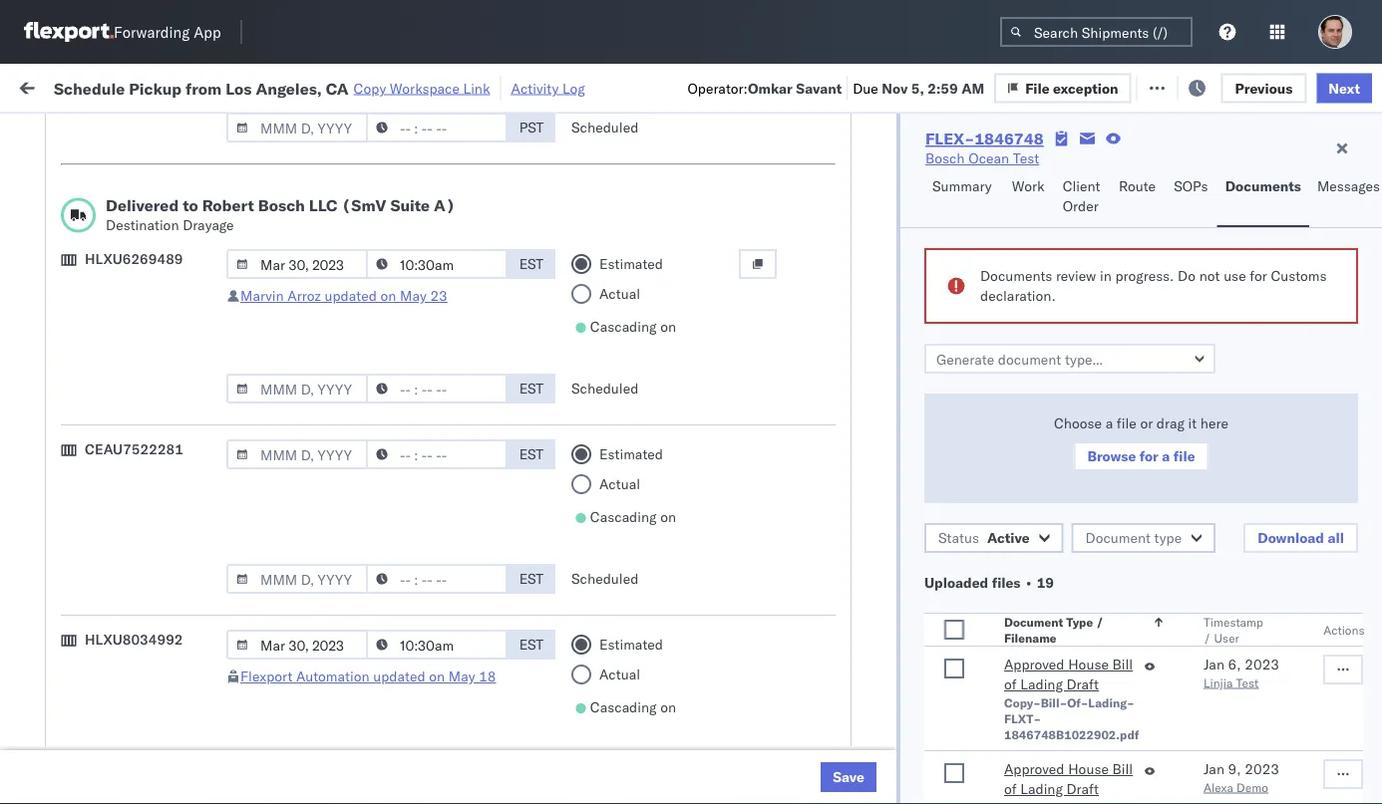 Task type: vqa. For each thing, say whether or not it's contained in the screenshot.
MAE
yes



Task type: locate. For each thing, give the bounding box(es) containing it.
schedule delivery appointment button down hlxu6269489 at left
[[46, 330, 245, 352]]

1 vertical spatial for
[[1250, 267, 1267, 285]]

2 bill from the top
[[1113, 761, 1133, 778]]

ca inside confirm pickup from los angeles, ca
[[46, 560, 65, 578]]

2 integration test account - karl lagerfeld from the top
[[870, 727, 1129, 744]]

2022 up '14,'
[[460, 419, 495, 437]]

est, for 2:00 am est, nov 9, 2022
[[381, 419, 411, 437]]

2:59 for third schedule pickup from los angeles, ca link from the top
[[321, 463, 351, 481]]

mmm d, yyyy text field up 9:00
[[226, 565, 368, 594]]

2:59 up 2:00
[[321, 376, 351, 393]]

netherlands
[[46, 736, 124, 753]]

5, for 3rd schedule pickup from los angeles, ca link from the bottom
[[445, 376, 458, 393]]

1 vertical spatial upload
[[46, 408, 91, 426]]

copy workspace link button
[[354, 79, 490, 97]]

nov for 1st schedule pickup from los angeles, ca link from the top
[[416, 288, 442, 305]]

demo for 2023
[[796, 639, 833, 656]]

0 vertical spatial demo
[[796, 200, 833, 217]]

pm right 7:00 at the left bottom
[[355, 551, 377, 569]]

schedule delivery appointment for second 'schedule delivery appointment' "button" from the top's the schedule delivery appointment link
[[46, 331, 245, 348]]

1 vertical spatial estimated
[[599, 446, 663, 463]]

pickup for schedule pickup from rotterdam, netherlands link
[[109, 716, 152, 733]]

3 2:59 am edt, nov 5, 2022 from the top
[[321, 376, 496, 393]]

for left "work," in the left of the page
[[190, 124, 206, 139]]

dec
[[415, 463, 441, 481], [414, 551, 440, 569], [415, 595, 441, 612]]

link
[[463, 79, 490, 97]]

documents inside "documents review in progress. do not use for customs declaration."
[[980, 267, 1053, 285]]

hlxu62 for 3rd schedule pickup from los angeles, ca link from the bottom
[[1335, 375, 1382, 392]]

2 house from the top
[[1068, 761, 1109, 778]]

flex-1889466 for 7:00 pm est, dec 23, 2022
[[1101, 551, 1205, 569]]

nov for the upload customs clearance documents link related to 2:00 am est, nov 9, 2022
[[415, 419, 441, 437]]

flex-1889466 for 2:59 am est, dec 14, 2022
[[1101, 463, 1205, 481]]

customs for bosch ocean test
[[95, 408, 151, 426]]

0 vertical spatial pm
[[355, 551, 377, 569]]

lagerfeld down lading-
[[1070, 727, 1129, 744]]

1 tes from the top
[[1358, 244, 1382, 261]]

flex-1846748 up progress.
[[1101, 244, 1205, 261]]

2 upload customs clearance documents link from the top
[[46, 407, 283, 447]]

11:30 pm est, jan 23, 2023
[[321, 683, 508, 700]]

0 vertical spatial approved house bill of lading draft
[[1004, 656, 1133, 694]]

edt, left aug
[[381, 200, 412, 217]]

suite
[[390, 195, 430, 215]]

0 vertical spatial cascading on
[[590, 318, 676, 336]]

angeles, for third schedule pickup from los angeles, ca link from the top
[[214, 452, 269, 470]]

flxt-
[[1004, 712, 1041, 727]]

1 actual from the top
[[599, 285, 640, 303]]

4 abc from the top
[[1358, 595, 1382, 612]]

0 horizontal spatial may
[[400, 287, 427, 305]]

schedule pickup from los angeles, ca button down confirm delivery button
[[46, 627, 283, 669]]

hlxu8034992
[[85, 631, 183, 649]]

6 fcl from the top
[[655, 463, 680, 481]]

0 horizontal spatial a
[[1106, 415, 1113, 432]]

2 vertical spatial estimated
[[599, 636, 663, 654]]

est, for 2:59 am est, dec 14, 2022
[[381, 463, 411, 481]]

3 uetu52 from the top
[[1335, 551, 1382, 568]]

schedule inside the schedule pickup from rotterdam, netherlands
[[46, 716, 105, 733]]

delivery inside button
[[100, 594, 152, 611]]

bookings test consignee
[[870, 639, 1029, 656]]

1 schedule delivery appointment link from the top
[[46, 242, 245, 262]]

mae
[[1358, 639, 1382, 656], [1358, 683, 1382, 700], [1358, 727, 1382, 744]]

due
[[853, 79, 878, 97]]

delivery up hlxu8034992
[[100, 594, 152, 611]]

0 vertical spatial for
[[190, 124, 206, 139]]

2:59 for the schedule delivery appointment link for 4th 'schedule delivery appointment' "button" from the bottom of the page
[[321, 244, 351, 261]]

1 vertical spatial a
[[1162, 448, 1170, 465]]

upload customs clearance documents button for 2:00 am est, nov 9, 2022
[[46, 407, 283, 449]]

schedule delivery appointment link for second 'schedule delivery appointment' "button" from the top
[[46, 330, 245, 350]]

1 vertical spatial -- : -- -- text field
[[366, 440, 508, 470]]

fcl
[[655, 244, 680, 261], [655, 288, 680, 305], [655, 332, 680, 349], [655, 376, 680, 393], [655, 419, 680, 437], [655, 463, 680, 481], [655, 507, 680, 525], [655, 639, 680, 656], [655, 683, 680, 700]]

0 vertical spatial may
[[400, 287, 427, 305]]

0 horizontal spatial for
[[190, 124, 206, 139]]

for inside "documents review in progress. do not use for customs declaration."
[[1250, 267, 1267, 285]]

may
[[400, 287, 427, 305], [449, 668, 475, 686]]

2:00 am est, nov 9, 2022
[[321, 419, 495, 437]]

schedule pickup from los angeles, ca down hlxu6269489 at left
[[46, 277, 269, 314]]

approved down 1846748b1022902.pdf
[[1004, 761, 1065, 778]]

angeles, inside confirm pickup from los angeles, ca
[[206, 540, 261, 558]]

savant
[[796, 79, 842, 97]]

9 fcl from the top
[[655, 683, 680, 700]]

1 ceau7522281, from the top
[[1229, 243, 1331, 261]]

schedule pickup from los angeles, ca button up ceau7522281 in the left bottom of the page
[[46, 364, 283, 405]]

0 vertical spatial flexport
[[740, 200, 792, 217]]

from down confirm pickup from los angeles, ca button
[[155, 628, 184, 645]]

2 estimated from the top
[[599, 446, 663, 463]]

Generate document type... text field
[[925, 344, 1216, 374]]

2 cascading from the top
[[590, 509, 657, 526]]

uetu52
[[1335, 463, 1382, 480], [1335, 507, 1382, 524], [1335, 551, 1382, 568], [1335, 594, 1382, 612]]

2 -- : -- -- text field from the top
[[366, 440, 508, 470]]

actions up yml
[[1323, 163, 1364, 178]]

1 vertical spatial 9,
[[1228, 761, 1241, 778]]

1 upload from the top
[[46, 189, 91, 206]]

cascading for marvin arroz updated on may 23
[[590, 318, 657, 336]]

dec up 9:00 am est, dec 24, 2022
[[414, 551, 440, 569]]

demo inside jan 9, 2023 alexa demo
[[1237, 780, 1269, 795]]

0 vertical spatial actual
[[599, 285, 640, 303]]

approved for jan 6, 2023
[[1004, 656, 1065, 674]]

marvin arroz updated on may 23 button
[[240, 287, 448, 305]]

0 vertical spatial customs
[[95, 189, 151, 206]]

1889466 up 1893174
[[1144, 595, 1205, 612]]

edt, up 2:00 am est, nov 9, 2022
[[381, 376, 412, 393]]

1 vertical spatial updated
[[373, 668, 426, 686]]

est
[[519, 255, 544, 273], [519, 380, 544, 397], [519, 446, 544, 463], [519, 571, 544, 588], [519, 636, 544, 654]]

3 estimated from the top
[[599, 636, 663, 654]]

consignee button
[[860, 159, 1039, 179]]

for for blocked,
[[190, 124, 206, 139]]

-- : -- -- text field for 1st mmm d, yyyy text box from the top
[[366, 113, 508, 143]]

document inside document type / filename
[[1004, 615, 1063, 630]]

numbers
[[1229, 171, 1278, 186]]

0 vertical spatial karl
[[1041, 683, 1066, 700]]

forwarding app
[[114, 22, 221, 41]]

client left name
[[740, 163, 772, 178]]

progress
[[311, 124, 361, 139]]

2 account from the top
[[972, 727, 1025, 744]]

ready for work, blocked, in progress
[[152, 124, 361, 139]]

1 appointment from the top
[[163, 243, 245, 260]]

∙
[[1024, 575, 1034, 592]]

schedule delivery appointment down hlxu6269489 at left
[[46, 331, 245, 348]]

1 vertical spatial may
[[449, 668, 475, 686]]

estimated for marvin arroz updated on may 23
[[599, 255, 663, 273]]

a down drag
[[1162, 448, 1170, 465]]

1 ceau7522281, hlxu62 from the top
[[1229, 243, 1382, 261]]

client inside client name button
[[740, 163, 772, 178]]

3 ocean fcl from the top
[[610, 332, 680, 349]]

ceau7522281, hlxu62
[[1229, 243, 1382, 261], [1229, 287, 1382, 305], [1229, 331, 1382, 349], [1229, 375, 1382, 392], [1229, 419, 1382, 436]]

upload down workitem
[[46, 189, 91, 206]]

approved down filename on the bottom of the page
[[1004, 656, 1065, 674]]

4 tes from the top
[[1358, 376, 1382, 393]]

ceau7522281, for 3rd schedule pickup from los angeles, ca link from the bottom
[[1229, 375, 1331, 392]]

container numbers
[[1229, 155, 1282, 186]]

2022
[[471, 200, 505, 217], [462, 244, 496, 261], [462, 288, 496, 305], [462, 376, 496, 393], [460, 419, 495, 437], [469, 463, 504, 481], [468, 551, 503, 569], [469, 595, 504, 612]]

0 horizontal spatial /
[[1096, 615, 1104, 630]]

1 vertical spatial lagerfeld
[[1070, 727, 1129, 744]]

1 vertical spatial cascading
[[590, 509, 657, 526]]

pm for 7:00
[[355, 551, 377, 569]]

los
[[226, 78, 252, 98], [188, 277, 210, 294], [188, 365, 210, 382], [188, 452, 210, 470], [180, 540, 202, 558], [188, 628, 210, 645]]

2 lhuu7894563, uetu52 from the top
[[1229, 507, 1382, 524]]

2022 for the upload customs clearance documents link related to 2:00 am est, nov 9, 2022
[[460, 419, 495, 437]]

0 vertical spatial approved house bill of lading draft link
[[1004, 655, 1136, 695]]

approved
[[1004, 656, 1065, 674], [1004, 761, 1065, 778]]

5 hlxu62 from the top
[[1335, 419, 1382, 436]]

2 horizontal spatial for
[[1250, 267, 1267, 285]]

cascading on for marvin arroz updated on may 23
[[590, 318, 676, 336]]

0 vertical spatial dec
[[415, 463, 441, 481]]

2022 right 23
[[462, 288, 496, 305]]

1 vertical spatial mae
[[1358, 683, 1382, 700]]

1 vertical spatial integration
[[870, 727, 939, 744]]

schedule delivery appointment link for 4th 'schedule delivery appointment' "button" from the bottom of the page
[[46, 242, 245, 262]]

0 vertical spatial 2:59 am edt, nov 5, 2022
[[321, 244, 496, 261]]

0 vertical spatial file
[[1117, 415, 1137, 432]]

choose
[[1054, 415, 1102, 432]]

0 vertical spatial mae
[[1358, 639, 1382, 656]]

1 vertical spatial 23,
[[448, 683, 470, 700]]

ceau7522281, for 1st schedule pickup from los angeles, ca link from the top
[[1229, 287, 1331, 305]]

0 vertical spatial cascading
[[590, 318, 657, 336]]

2 ceau7522281, from the top
[[1229, 287, 1331, 305]]

upload customs clearance documents for 3:00
[[46, 189, 218, 226]]

2 uetu52 from the top
[[1335, 507, 1382, 524]]

ca for first schedule pickup from los angeles, ca link from the bottom
[[46, 648, 65, 665]]

schedule delivery appointment button
[[46, 242, 245, 264], [46, 330, 245, 352], [46, 505, 245, 527], [46, 681, 245, 703]]

lading
[[1021, 676, 1063, 694], [1021, 781, 1063, 798]]

do
[[1178, 267, 1196, 285]]

mmm d, yyyy text field down message
[[226, 113, 368, 143]]

4 schedule delivery appointment from the top
[[46, 682, 245, 699]]

flex-1846748 up or
[[1101, 376, 1205, 393]]

1 draft from the top
[[1067, 676, 1099, 694]]

1 horizontal spatial file
[[1174, 448, 1195, 465]]

mmm d, yyyy text field up automation
[[226, 630, 368, 660]]

schedule delivery appointment button down destination
[[46, 242, 245, 264]]

1 horizontal spatial work
[[1012, 178, 1045, 195]]

3 mae from the top
[[1358, 727, 1382, 744]]

customs up ceau7522281 in the left bottom of the page
[[95, 408, 151, 426]]

los inside confirm pickup from los angeles, ca
[[180, 540, 202, 558]]

2 2130387 from the top
[[1144, 727, 1205, 744]]

11:30
[[321, 683, 360, 700]]

bill
[[1113, 656, 1133, 674], [1113, 761, 1133, 778]]

house down 1846748b1022902.pdf
[[1068, 761, 1109, 778]]

0 vertical spatial integration test account - karl lagerfeld
[[870, 683, 1129, 700]]

integration test account - karl lagerfeld
[[870, 683, 1129, 700], [870, 727, 1129, 744]]

1 integration from the top
[[870, 683, 939, 700]]

integration up vandelay
[[870, 727, 939, 744]]

document for document type / filename
[[1004, 615, 1063, 630]]

1 -- : -- -- text field from the top
[[366, 113, 508, 143]]

est, for 9:00 am est, dec 24, 2022
[[381, 595, 411, 612]]

5 est from the top
[[519, 636, 544, 654]]

1 vertical spatial karl
[[1041, 727, 1066, 744]]

2 vertical spatial mae
[[1358, 727, 1382, 744]]

angeles,
[[256, 78, 322, 98], [214, 277, 269, 294], [214, 365, 269, 382], [214, 452, 269, 470], [206, 540, 261, 558], [214, 628, 269, 645]]

copy-bill-of-lading- flxt- 1846748b1022902.pdf
[[1004, 696, 1140, 743]]

may for 23
[[400, 287, 427, 305]]

23, left the 18
[[448, 683, 470, 700]]

1 vertical spatial /
[[1204, 631, 1211, 646]]

type
[[1066, 615, 1093, 630]]

or
[[1140, 415, 1153, 432]]

resize handle column header for workitem
[[285, 155, 309, 805]]

est, down 2:59 am est, jan 13, 2023
[[389, 683, 419, 700]]

lagerfeld right the bill-
[[1070, 683, 1129, 700]]

0 vertical spatial lading
[[1021, 676, 1063, 694]]

0 vertical spatial 2130387
[[1144, 683, 1205, 700]]

23, for 2022
[[443, 551, 465, 569]]

1 schedule delivery appointment button from the top
[[46, 242, 245, 264]]

bosch
[[926, 150, 965, 167], [258, 195, 305, 215], [740, 244, 780, 261], [870, 244, 909, 261], [740, 288, 780, 305], [870, 288, 909, 305], [740, 332, 780, 349], [870, 332, 909, 349], [740, 376, 780, 393], [870, 376, 909, 393], [740, 419, 780, 437], [870, 419, 909, 437], [740, 463, 780, 481], [870, 463, 909, 481], [740, 507, 780, 525], [870, 507, 909, 525], [740, 551, 780, 569], [870, 551, 909, 569], [740, 595, 780, 612], [870, 595, 909, 612]]

may for 18
[[449, 668, 475, 686]]

1 bill from the top
[[1113, 656, 1133, 674]]

timestamp
[[1204, 615, 1264, 630]]

1 vertical spatial integration test account - karl lagerfeld
[[870, 727, 1129, 744]]

MMM D, YYYY text field
[[226, 113, 368, 143], [226, 374, 368, 404], [226, 565, 368, 594], [226, 630, 368, 660]]

2 integration from the top
[[870, 727, 939, 744]]

dec left 24,
[[415, 595, 441, 612]]

2 tes from the top
[[1358, 288, 1382, 305]]

flex-1846748 up 'browse for a file'
[[1101, 419, 1205, 437]]

-- : -- -- text field
[[366, 249, 508, 279], [366, 440, 508, 470]]

2 mmm d, yyyy text field from the top
[[226, 440, 368, 470]]

1 horizontal spatial document
[[1086, 530, 1151, 547]]

1893174
[[1144, 639, 1205, 656]]

2 vertical spatial cascading on
[[590, 699, 676, 717]]

1 horizontal spatial a
[[1162, 448, 1170, 465]]

pickup inside confirm pickup from los angeles, ca
[[100, 540, 144, 558]]

0 vertical spatial draft
[[1067, 676, 1099, 694]]

2130387 down 1893174
[[1144, 683, 1205, 700]]

4 mmm d, yyyy text field from the top
[[226, 630, 368, 660]]

schedule delivery appointment link for first 'schedule delivery appointment' "button" from the bottom
[[46, 681, 245, 701]]

0 horizontal spatial client
[[740, 163, 772, 178]]

pickup for confirm pickup from los angeles, ca link
[[100, 540, 144, 558]]

tes
[[1358, 244, 1382, 261], [1358, 288, 1382, 305], [1358, 332, 1382, 349], [1358, 376, 1382, 393], [1358, 419, 1382, 437]]

schedule pickup from los angeles, ca link down hlxu6269489 at left
[[46, 276, 283, 316]]

documents button
[[1217, 169, 1310, 227]]

file exception button
[[1012, 71, 1149, 101], [1012, 71, 1149, 101], [995, 73, 1132, 103], [995, 73, 1132, 103]]

1 vertical spatial pm
[[364, 683, 385, 700]]

appointment up confirm pickup from los angeles, ca link
[[163, 506, 245, 524]]

order
[[1063, 197, 1099, 215]]

0 vertical spatial clearance
[[154, 189, 218, 206]]

upload for 3:00
[[46, 189, 91, 206]]

schedule delivery appointment
[[46, 243, 245, 260], [46, 331, 245, 348], [46, 506, 245, 524], [46, 682, 245, 699]]

upload customs clearance documents link for 2:00 am est, nov 9, 2022
[[46, 407, 283, 447]]

confirm inside button
[[46, 594, 97, 611]]

1 horizontal spatial 9,
[[1228, 761, 1241, 778]]

1 vertical spatial mmm d, yyyy text field
[[226, 440, 368, 470]]

2 upload customs clearance documents from the top
[[46, 408, 218, 446]]

1 estimated from the top
[[599, 255, 663, 273]]

1 lhuu7894563, uetu52 from the top
[[1229, 463, 1382, 480]]

account
[[972, 683, 1025, 700], [972, 727, 1025, 744]]

5, for 1st schedule pickup from los angeles, ca link from the top
[[445, 288, 458, 305]]

2022 for 3rd schedule pickup from los angeles, ca link from the bottom
[[462, 376, 496, 393]]

scheduled for hlxu6269489
[[572, 380, 639, 397]]

flex- down document type
[[1101, 551, 1144, 569]]

from for third schedule pickup from los angeles, ca link from the top
[[155, 452, 184, 470]]

from up confirm delivery
[[147, 540, 176, 558]]

2 est from the top
[[519, 380, 544, 397]]

angeles, for 1st schedule pickup from los angeles, ca link from the top
[[214, 277, 269, 294]]

3 tes from the top
[[1358, 332, 1382, 349]]

mae for msdu7304509
[[1358, 639, 1382, 656]]

0 vertical spatial mmm d, yyyy text field
[[226, 249, 368, 279]]

9, up alexa
[[1228, 761, 1241, 778]]

client up order
[[1063, 178, 1101, 195]]

1 horizontal spatial for
[[1140, 448, 1159, 465]]

scheduled
[[572, 119, 639, 136], [572, 380, 639, 397], [572, 571, 639, 588]]

2022 right '14,'
[[469, 463, 504, 481]]

2022 up 9:00 am est, dec 24, 2022
[[468, 551, 503, 569]]

flex-1889466 up type at the bottom of page
[[1101, 507, 1205, 525]]

-- : -- -- text field up 24,
[[366, 565, 508, 594]]

2 karl from the top
[[1041, 727, 1066, 744]]

1 actions from the top
[[1323, 163, 1364, 178]]

0 horizontal spatial 9,
[[444, 419, 457, 437]]

0 vertical spatial estimated
[[599, 255, 663, 273]]

pickup
[[129, 78, 182, 98], [109, 277, 152, 294], [109, 365, 152, 382], [109, 452, 152, 470], [100, 540, 144, 558], [109, 628, 152, 645], [109, 716, 152, 733]]

mmm d, yyyy text field up 2:00
[[226, 374, 368, 404]]

1 vertical spatial approved house bill of lading draft
[[1004, 761, 1133, 798]]

0 vertical spatial account
[[972, 683, 1025, 700]]

flex
[[1069, 163, 1092, 178]]

flex id button
[[1059, 159, 1199, 179]]

on
[[510, 77, 525, 95], [381, 287, 396, 305], [661, 318, 676, 336], [661, 509, 676, 526], [429, 668, 445, 686], [661, 699, 676, 717]]

3 1889466 from the top
[[1144, 551, 1205, 569]]

2 lhuu7894563, from the top
[[1229, 507, 1332, 524]]

1 upload customs clearance documents link from the top
[[46, 188, 283, 228]]

1 vertical spatial confirm
[[46, 594, 97, 611]]

8 ocean fcl from the top
[[610, 639, 680, 656]]

file up the 'flex-1846748' link
[[1025, 79, 1050, 97]]

demo right alexa
[[1237, 780, 1269, 795]]

est, for 7:00 pm est, dec 23, 2022
[[380, 551, 410, 569]]

-- : -- -- text field
[[366, 113, 508, 143], [366, 374, 508, 404], [366, 565, 508, 594], [366, 630, 508, 660]]

None checkbox
[[945, 620, 964, 640], [945, 659, 964, 679], [945, 764, 964, 784], [945, 620, 964, 640], [945, 659, 964, 679], [945, 764, 964, 784]]

flexport demo consignee
[[740, 200, 904, 217], [740, 639, 904, 656]]

linjia
[[1204, 676, 1233, 691]]

client for client order
[[1063, 178, 1101, 195]]

clearance for 3:00 am edt, aug 19, 2022
[[154, 189, 218, 206]]

flex- up flex-1893174
[[1101, 595, 1144, 612]]

confirm inside confirm pickup from los angeles, ca
[[46, 540, 97, 558]]

schedule delivery appointment link up confirm pickup from los angeles, ca
[[46, 505, 245, 525]]

0 vertical spatial upload customs clearance documents link
[[46, 188, 283, 228]]

1 upload customs clearance documents from the top
[[46, 189, 218, 226]]

karl down the bill-
[[1041, 727, 1066, 744]]

ocean fcl
[[610, 244, 680, 261], [610, 288, 680, 305], [610, 332, 680, 349], [610, 376, 680, 393], [610, 419, 680, 437], [610, 463, 680, 481], [610, 507, 680, 525], [610, 639, 680, 656], [610, 683, 680, 700]]

2130387 up 1662119
[[1144, 727, 1205, 744]]

mmm d, yyyy text field down 2:00
[[226, 440, 368, 470]]

for inside button
[[1140, 448, 1159, 465]]

file down it
[[1174, 448, 1195, 465]]

flexport for 3:00 am edt, aug 19, 2022
[[740, 200, 792, 217]]

4 appointment from the top
[[163, 682, 245, 699]]

1 vertical spatial upload customs clearance documents
[[46, 408, 218, 446]]

0 vertical spatial integration
[[870, 683, 939, 700]]

hlxu62 for the upload customs clearance documents link related to 2:00 am est, nov 9, 2022
[[1335, 419, 1382, 436]]

lhuu7894563,
[[1229, 463, 1332, 480], [1229, 507, 1332, 524], [1229, 551, 1332, 568], [1229, 594, 1332, 612]]

schedule delivery appointment up confirm pickup from los angeles, ca
[[46, 506, 245, 524]]

1 vertical spatial flexport
[[740, 639, 792, 656]]

file left or
[[1117, 415, 1137, 432]]

action
[[1314, 77, 1358, 95]]

5 resize handle column header from the left
[[836, 155, 860, 805]]

flex-1662119
[[1101, 771, 1205, 788]]

client inside client order button
[[1063, 178, 1101, 195]]

-- : -- -- text field for 3rd mmm d, yyyy text box
[[366, 565, 508, 594]]

2 clearance from the top
[[154, 408, 218, 426]]

0 vertical spatial confirm
[[46, 540, 97, 558]]

4 uetu52 from the top
[[1335, 594, 1382, 612]]

lading-
[[1089, 696, 1135, 711]]

confirm delivery button
[[46, 593, 152, 615]]

1 1889466 from the top
[[1144, 463, 1205, 481]]

work down bosch ocean test link
[[1012, 178, 1045, 195]]

1 hlxu62 from the top
[[1335, 243, 1382, 261]]

1 flex-1889466 from the top
[[1101, 463, 1205, 481]]

a)
[[434, 195, 456, 215]]

0 vertical spatial bill
[[1113, 656, 1133, 674]]

2 vertical spatial 2:59 am edt, nov 5, 2022
[[321, 376, 496, 393]]

1 lading from the top
[[1021, 676, 1063, 694]]

1 upload customs clearance documents button from the top
[[46, 188, 283, 230]]

abcd1234560
[[1229, 770, 1328, 787]]

for down or
[[1140, 448, 1159, 465]]

batch
[[1271, 77, 1311, 95]]

batch action
[[1271, 77, 1358, 95]]

client order
[[1063, 178, 1101, 215]]

1 vertical spatial draft
[[1067, 781, 1099, 798]]

of for jan 6, 2023
[[1004, 676, 1017, 694]]

integration test account - karl lagerfeld down 'copy-'
[[870, 727, 1129, 744]]

/ left user
[[1204, 631, 1211, 646]]

workitem button
[[12, 159, 289, 179]]

2022 for the schedule delivery appointment link for 4th 'schedule delivery appointment' "button" from the bottom of the page
[[462, 244, 496, 261]]

upload customs clearance documents button for 3:00 am edt, aug 19, 2022
[[46, 188, 283, 230]]

2 approved house bill of lading draft from the top
[[1004, 761, 1133, 798]]

schedule pickup from los angeles, ca button down hlxu6269489 at left
[[46, 276, 283, 318]]

1 vertical spatial cascading on
[[590, 509, 676, 526]]

1 vertical spatial house
[[1068, 761, 1109, 778]]

1 vertical spatial approved
[[1004, 761, 1065, 778]]

0 vertical spatial upload customs clearance documents button
[[46, 188, 283, 230]]

0 vertical spatial /
[[1096, 615, 1104, 630]]

2 upload from the top
[[46, 408, 91, 426]]

confirm pickup from los angeles, ca button
[[46, 539, 283, 581]]

edt, down '3:00 am edt, aug 19, 2022'
[[381, 244, 412, 261]]

summary
[[933, 178, 992, 195]]

karl left of-
[[1041, 683, 1066, 700]]

2022 for 1st schedule pickup from los angeles, ca link from the top
[[462, 288, 496, 305]]

1 horizontal spatial may
[[449, 668, 475, 686]]

account up flxt-
[[972, 683, 1025, 700]]

2 hlxu62 from the top
[[1335, 287, 1382, 305]]

estimated for flexport automation updated on may 18
[[599, 636, 663, 654]]

1 horizontal spatial /
[[1204, 631, 1211, 646]]

0 vertical spatial of
[[1004, 676, 1017, 694]]

document
[[1086, 530, 1151, 547], [1004, 615, 1063, 630]]

2:59 up automation
[[321, 639, 351, 656]]

0 vertical spatial -- : -- -- text field
[[366, 249, 508, 279]]

document left type at the bottom of page
[[1086, 530, 1151, 547]]

approved house bill of lading draft up of-
[[1004, 656, 1133, 694]]

of
[[1004, 676, 1017, 694], [1004, 781, 1017, 798]]

updated for arroz
[[325, 287, 377, 305]]

2 flex-2130387 from the top
[[1101, 727, 1205, 744]]

pickup inside the schedule pickup from rotterdam, netherlands
[[109, 716, 152, 733]]

mae for gvcu5265864
[[1358, 683, 1382, 700]]

0 vertical spatial lagerfeld
[[1070, 683, 1129, 700]]

1 vertical spatial flex-2130387
[[1101, 727, 1205, 744]]

nov for 3rd schedule pickup from los angeles, ca link from the bottom
[[416, 376, 442, 393]]

from inside confirm pickup from los angeles, ca
[[147, 540, 176, 558]]

from inside the schedule pickup from rotterdam, netherlands
[[155, 716, 184, 733]]

5 ceau7522281, from the top
[[1229, 419, 1331, 436]]

2:59 for first schedule pickup from los angeles, ca link from the bottom
[[321, 639, 351, 656]]

a
[[1106, 415, 1113, 432], [1162, 448, 1170, 465]]

test inside bosch ocean test link
[[1013, 150, 1040, 167]]

clearance up ceau7522281 in the left bottom of the page
[[154, 408, 218, 426]]

MMM D, YYYY text field
[[226, 249, 368, 279], [226, 440, 368, 470]]

--
[[1358, 771, 1376, 788]]

1 vertical spatial account
[[972, 727, 1025, 744]]

1 vertical spatial actions
[[1324, 623, 1365, 638]]

1 vertical spatial bill
[[1113, 761, 1133, 778]]

0 vertical spatial document
[[1086, 530, 1151, 547]]

1 integration test account - karl lagerfeld from the top
[[870, 683, 1129, 700]]

2:59 for 3rd schedule pickup from los angeles, ca link from the bottom
[[321, 376, 351, 393]]

am up 2:00 am est, nov 9, 2022
[[355, 376, 378, 393]]

edt, left 23
[[381, 288, 412, 305]]

test inside jan 6, 2023 linjia test
[[1236, 676, 1259, 691]]

account down 'copy-'
[[972, 727, 1025, 744]]

2023 inside jan 9, 2023 alexa demo
[[1245, 761, 1280, 778]]

a inside button
[[1162, 448, 1170, 465]]

pickup for first schedule pickup from los angeles, ca link from the bottom
[[109, 628, 152, 645]]

/ inside document type / filename
[[1096, 615, 1104, 630]]

upload up ceau7522281 in the left bottom of the page
[[46, 408, 91, 426]]

confirm delivery link
[[46, 593, 152, 613]]

1 uetu52 from the top
[[1335, 463, 1382, 480]]

1 horizontal spatial client
[[1063, 178, 1101, 195]]

delivery
[[109, 243, 160, 260], [109, 331, 160, 348], [109, 506, 160, 524], [100, 594, 152, 611], [109, 682, 160, 699]]

5 ceau7522281, hlxu62 from the top
[[1229, 419, 1382, 436]]

1 abc from the top
[[1358, 463, 1382, 481]]

3 cascading on from the top
[[590, 699, 676, 717]]

confirm for confirm delivery
[[46, 594, 97, 611]]

0 vertical spatial house
[[1068, 656, 1109, 674]]

9 resize handle column header from the left
[[1347, 155, 1370, 805]]

1 vertical spatial document
[[1004, 615, 1063, 630]]

file down the search shipments (/) text box
[[1043, 77, 1067, 95]]

2023 down 2:59 am est, jan 13, 2023
[[473, 683, 508, 700]]

2 vertical spatial scheduled
[[572, 571, 639, 588]]

5, for the schedule delivery appointment link for 4th 'schedule delivery appointment' "button" from the bottom of the page
[[445, 244, 458, 261]]

house for jan 6, 2023
[[1068, 656, 1109, 674]]

0 vertical spatial upload
[[46, 189, 91, 206]]

resize handle column header
[[285, 155, 309, 805], [507, 155, 531, 805], [577, 155, 600, 805], [706, 155, 730, 805], [836, 155, 860, 805], [1035, 155, 1059, 805], [1195, 155, 1219, 805], [1325, 155, 1349, 805], [1347, 155, 1370, 805]]

active
[[987, 530, 1030, 547]]

yml
[[1358, 200, 1382, 217]]

file
[[1043, 77, 1067, 95], [1025, 79, 1050, 97]]

approved house bill of lading draft down 1846748b1022902.pdf
[[1004, 761, 1133, 798]]

import work button
[[168, 77, 251, 95]]

2 vertical spatial customs
[[95, 408, 151, 426]]

1 vertical spatial lading
[[1021, 781, 1063, 798]]

-- : -- -- text field up 2:00 am est, nov 9, 2022
[[366, 374, 508, 404]]

4 1889466 from the top
[[1144, 595, 1205, 612]]

1 vertical spatial upload customs clearance documents button
[[46, 407, 283, 449]]

2 vertical spatial cascading
[[590, 699, 657, 717]]

flex-2130387 down flex-1893174
[[1101, 683, 1205, 700]]

browse for a file button
[[1074, 442, 1209, 472]]

customs up destination
[[95, 189, 151, 206]]

3 schedule delivery appointment link from the top
[[46, 505, 245, 525]]

schedule pickup from los angeles, ca up confirm pickup from los angeles, ca
[[46, 452, 269, 490]]

from up "work," in the left of the page
[[186, 78, 222, 98]]

2022 up 2:00 am est, nov 9, 2022
[[462, 376, 496, 393]]

rotterdam,
[[188, 716, 259, 733]]

flex-1846748 down progress.
[[1101, 288, 1205, 305]]

4 schedule delivery appointment link from the top
[[46, 681, 245, 701]]

2 vertical spatial dec
[[415, 595, 441, 612]]

1889466 up type at the bottom of page
[[1144, 507, 1205, 525]]

0 vertical spatial flexport demo consignee
[[740, 200, 904, 217]]

0 vertical spatial scheduled
[[572, 119, 639, 136]]

of right west
[[1004, 781, 1017, 798]]

snooze
[[541, 163, 580, 178]]

actual for marvin arroz updated on may 23
[[599, 285, 640, 303]]

jan up alexa
[[1204, 761, 1225, 778]]

4 est from the top
[[519, 571, 544, 588]]

2 vertical spatial for
[[1140, 448, 1159, 465]]

appointment for second 'schedule delivery appointment' "button" from the top's the schedule delivery appointment link
[[163, 331, 245, 348]]

-- : -- -- text field for 2nd mmm d, yyyy text box
[[366, 374, 508, 404]]

2023 down gvcu5265864
[[1245, 761, 1280, 778]]

approved for jan 9, 2023
[[1004, 761, 1065, 778]]

am up flexport automation updated on may 18 button
[[355, 639, 378, 656]]



Task type: describe. For each thing, give the bounding box(es) containing it.
4 edt, from the top
[[381, 376, 412, 393]]

flexport. image
[[24, 22, 114, 42]]

angeles, for 3rd schedule pickup from los angeles, ca link from the bottom
[[214, 365, 269, 382]]

4 lhuu7894563, uetu52 from the top
[[1229, 594, 1382, 612]]

1 mmm d, yyyy text field from the top
[[226, 113, 368, 143]]

no
[[468, 124, 484, 139]]

jan 9, 2023 alexa demo
[[1204, 761, 1280, 795]]

dec for 23,
[[414, 551, 440, 569]]

1 est from the top
[[519, 255, 544, 273]]

3 schedule pickup from los angeles, ca from the top
[[46, 452, 269, 490]]

flex-1889466 for 9:00 am est, dec 24, 2022
[[1101, 595, 1205, 612]]

3 schedule delivery appointment button from the top
[[46, 505, 245, 527]]

ca for third schedule pickup from los angeles, ca link from the top
[[46, 472, 65, 490]]

upload customs clearance documents link for 3:00 am edt, aug 19, 2022
[[46, 188, 283, 228]]

4 ceau7522281, hlxu62 from the top
[[1229, 375, 1382, 392]]

bosch inside delivered to robert bosch llc (smv suite a) destination drayage
[[258, 195, 305, 215]]

consignee inside button
[[870, 163, 927, 178]]

am right 3:00
[[355, 200, 378, 217]]

deadline button
[[311, 159, 511, 179]]

flex- up choose a file or drag it here
[[1101, 376, 1144, 393]]

1 ocean fcl from the top
[[610, 244, 680, 261]]

4 ocean fcl from the top
[[610, 376, 680, 393]]

3 lhuu7894563, from the top
[[1229, 551, 1332, 568]]

flex- up lading-
[[1101, 639, 1144, 656]]

approved house bill of lading draft link for jan 6, 2023
[[1004, 655, 1136, 695]]

not
[[1200, 267, 1220, 285]]

app
[[194, 22, 221, 41]]

3 schedule pickup from los angeles, ca link from the top
[[46, 451, 283, 491]]

1889466 for 7:00 pm est, dec 23, 2022
[[1144, 551, 1205, 569]]

save
[[833, 769, 865, 786]]

mmm d, yyyy text field for 1st -- : -- -- text box from the bottom of the page
[[226, 440, 368, 470]]

2 schedule pickup from los angeles, ca from the top
[[46, 365, 269, 402]]

4 schedule pickup from los angeles, ca link from the top
[[46, 627, 283, 667]]

1 fcl from the top
[[655, 244, 680, 261]]

resize handle column header for consignee
[[1035, 155, 1059, 805]]

sops button
[[1166, 169, 1217, 227]]

copy-
[[1004, 696, 1041, 711]]

jan left 13,
[[415, 639, 437, 656]]

cascading for flexport automation updated on may 18
[[590, 699, 657, 717]]

3 ceau7522281, hlxu62 from the top
[[1229, 331, 1382, 349]]

7 resize handle column header from the left
[[1195, 155, 1219, 805]]

jan inside jan 6, 2023 linjia test
[[1204, 656, 1225, 674]]

am right 2:00
[[355, 419, 378, 437]]

7 ocean fcl from the top
[[610, 507, 680, 525]]

appointment for the schedule delivery appointment link for 4th 'schedule delivery appointment' "button" from the bottom of the page
[[163, 243, 245, 260]]

am up the 'flex-1846748' link
[[962, 79, 985, 97]]

work inside 'button'
[[1012, 178, 1045, 195]]

flex- up 'browse'
[[1101, 419, 1144, 437]]

confirm for confirm pickup from los angeles, ca
[[46, 540, 97, 558]]

risk
[[434, 77, 457, 95]]

drag
[[1157, 415, 1185, 432]]

2023 up the 18
[[465, 639, 500, 656]]

flex- down 1846748b1022902.pdf
[[1101, 771, 1144, 788]]

jan down 13,
[[422, 683, 444, 700]]

robert
[[202, 195, 254, 215]]

activity log button
[[511, 76, 585, 100]]

1 2130387 from the top
[[1144, 683, 1205, 700]]

8 fcl from the top
[[655, 639, 680, 656]]

status active
[[939, 530, 1030, 547]]

0 vertical spatial a
[[1106, 415, 1113, 432]]

0 vertical spatial 9,
[[444, 419, 457, 437]]

it
[[1188, 415, 1197, 432]]

from for 3rd schedule pickup from los angeles, ca link from the bottom
[[155, 365, 184, 382]]

est for 2nd mmm d, yyyy text box
[[519, 380, 544, 397]]

ready
[[152, 124, 187, 139]]

timestamp / user
[[1204, 615, 1264, 646]]

flex-1846748 down "documents review in progress. do not use for customs declaration."
[[1101, 332, 1205, 349]]

appointment for the schedule delivery appointment link corresponding to second 'schedule delivery appointment' "button" from the bottom
[[163, 506, 245, 524]]

flex- up in
[[1101, 244, 1144, 261]]

uploaded files ∙ 19
[[925, 575, 1054, 592]]

flex- down "documents review in progress. do not use for customs declaration."
[[1101, 332, 1144, 349]]

1 2:59 am edt, nov 5, 2022 from the top
[[321, 244, 496, 261]]

review
[[1056, 267, 1096, 285]]

pst
[[519, 119, 544, 136]]

19,
[[446, 200, 467, 217]]

24,
[[444, 595, 466, 612]]

deadline
[[321, 163, 369, 178]]

scheduled for ceau7522281
[[572, 571, 639, 588]]

actual for flexport automation updated on may 18
[[599, 666, 640, 684]]

1889466 for 2:59 am est, dec 14, 2022
[[1144, 463, 1205, 481]]

appointment for the schedule delivery appointment link corresponding to first 'schedule delivery appointment' "button" from the bottom
[[163, 682, 245, 699]]

my work
[[20, 72, 109, 100]]

est, for 2:59 am est, jan 13, 2023
[[381, 639, 411, 656]]

jan inside jan 9, 2023 alexa demo
[[1204, 761, 1225, 778]]

am right 9:00
[[355, 595, 378, 612]]

2 abc from the top
[[1358, 507, 1382, 525]]

4 schedule delivery appointment button from the top
[[46, 681, 245, 703]]

dec for 24,
[[415, 595, 441, 612]]

ceau7522281, for the upload customs clearance documents link related to 2:00 am est, nov 9, 2022
[[1229, 419, 1331, 436]]

4 lhuu7894563, from the top
[[1229, 594, 1332, 612]]

2 2:59 am edt, nov 5, 2022 from the top
[[321, 288, 496, 305]]

uploaded
[[925, 575, 989, 592]]

summary button
[[925, 169, 1004, 227]]

2 ocean fcl from the top
[[610, 288, 680, 305]]

operator:
[[688, 79, 748, 97]]

import work
[[168, 77, 251, 95]]

2022 for confirm pickup from los angeles, ca link
[[468, 551, 503, 569]]

23, for 2023
[[448, 683, 470, 700]]

ca for 3rd schedule pickup from los angeles, ca link from the bottom
[[46, 385, 65, 402]]

2 schedule pickup from los angeles, ca link from the top
[[46, 364, 283, 403]]

-- : -- -- text field for 1st mmm d, yyyy text box from the bottom of the page
[[366, 630, 508, 660]]

mode button
[[600, 159, 710, 179]]

document type button
[[1072, 524, 1216, 554]]

19
[[1037, 575, 1054, 592]]

flex id
[[1069, 163, 1107, 178]]

6 ocean fcl from the top
[[610, 463, 680, 481]]

delivery down hlxu6269489 at left
[[109, 331, 160, 348]]

client for client name
[[740, 163, 772, 178]]

1 edt, from the top
[[381, 200, 412, 217]]

bill for jan 6, 2023
[[1113, 656, 1133, 674]]

1889466 for 9:00 am est, dec 24, 2022
[[1144, 595, 1205, 612]]

browse for a file
[[1088, 448, 1195, 465]]

approved house bill of lading draft link for jan 9, 2023
[[1004, 760, 1136, 800]]

3 fcl from the top
[[655, 332, 680, 349]]

flex- down in
[[1101, 288, 1144, 305]]

flex- right of-
[[1101, 683, 1144, 700]]

flexport demo consignee for 2:59 am est, jan 13, 2023
[[740, 639, 904, 656]]

9 ocean fcl from the top
[[610, 683, 680, 700]]

nov for the schedule delivery appointment link for 4th 'schedule delivery appointment' "button" from the bottom of the page
[[416, 244, 442, 261]]

mmm d, yyyy text field for first -- : -- -- text box from the top
[[226, 249, 368, 279]]

/ inside timestamp / user
[[1204, 631, 1211, 646]]

flex-1846748 up consignee button at top right
[[926, 129, 1044, 149]]

arroz
[[288, 287, 321, 305]]

2 flex-1889466 from the top
[[1101, 507, 1205, 525]]

id
[[1095, 163, 1107, 178]]

4 schedule pickup from los angeles, ca from the top
[[46, 628, 269, 665]]

4 fcl from the top
[[655, 376, 680, 393]]

from for first schedule pickup from los angeles, ca link from the bottom
[[155, 628, 184, 645]]

1846748b1022902.pdf
[[1004, 728, 1140, 743]]

from for schedule pickup from rotterdam, netherlands link
[[155, 716, 184, 733]]

for for file
[[1140, 448, 1159, 465]]

bill for jan 9, 2023
[[1113, 761, 1133, 778]]

2:00
[[321, 419, 351, 437]]

1 schedule pickup from los angeles, ca link from the top
[[46, 276, 283, 316]]

updated for automation
[[373, 668, 426, 686]]

0 horizontal spatial file
[[1117, 415, 1137, 432]]

customs inside "documents review in progress. do not use for customs declaration."
[[1271, 267, 1327, 285]]

forwarding
[[114, 22, 190, 41]]

3 ceau7522281, from the top
[[1229, 331, 1331, 349]]

schedule pickup from rotterdam, netherlands link
[[46, 715, 283, 755]]

hlxu62 for the schedule delivery appointment link for 4th 'schedule delivery appointment' "button" from the bottom of the page
[[1335, 243, 1382, 261]]

3 mmm d, yyyy text field from the top
[[226, 565, 368, 594]]

flex- down choose a file or drag it here
[[1101, 463, 1144, 481]]

0 horizontal spatial work
[[217, 77, 251, 95]]

(smv
[[342, 195, 386, 215]]

download
[[1258, 530, 1325, 547]]

previous button
[[1221, 73, 1307, 103]]

draft for jan 9, 2023
[[1067, 781, 1099, 798]]

customs for flexport demo consignee
[[95, 189, 151, 206]]

due nov 5, 2:59 am
[[853, 79, 985, 97]]

2 actions from the top
[[1324, 623, 1365, 638]]

vandelay west
[[870, 771, 963, 788]]

1 schedule pickup from los angeles, ca from the top
[[46, 277, 269, 314]]

angeles, for confirm pickup from los angeles, ca link
[[206, 540, 261, 558]]

next
[[1329, 79, 1360, 97]]

7 fcl from the top
[[655, 507, 680, 525]]

bookings
[[870, 639, 928, 656]]

my
[[20, 72, 52, 100]]

all
[[1328, 530, 1345, 547]]

resize handle column header for deadline
[[507, 155, 531, 805]]

house for jan 9, 2023
[[1068, 761, 1109, 778]]

2 mmm d, yyyy text field from the top
[[226, 374, 368, 404]]

3 schedule pickup from los angeles, ca button from the top
[[46, 451, 283, 493]]

draft for jan 6, 2023
[[1067, 676, 1099, 694]]

flex- down lading-
[[1101, 727, 1144, 744]]

est for 1st mmm d, yyyy text box from the bottom of the page
[[519, 636, 544, 654]]

file inside button
[[1174, 448, 1195, 465]]

abc for 9:00 am est, dec 24, 2022
[[1358, 595, 1382, 612]]

4 schedule pickup from los angeles, ca button from the top
[[46, 627, 283, 669]]

est for 3rd mmm d, yyyy text box
[[519, 571, 544, 588]]

9:00
[[321, 595, 351, 612]]

upload customs clearance documents for 2:00
[[46, 408, 218, 446]]

1 lhuu7894563, from the top
[[1229, 463, 1332, 480]]

messages
[[1318, 178, 1380, 195]]

west
[[931, 771, 963, 788]]

am right arroz
[[355, 288, 378, 305]]

1 scheduled from the top
[[572, 119, 639, 136]]

pickup for 3rd schedule pickup from los angeles, ca link from the bottom
[[109, 365, 152, 382]]

Search Work text field
[[712, 71, 930, 101]]

169
[[480, 77, 506, 95]]

schedule delivery appointment link for second 'schedule delivery appointment' "button" from the bottom
[[46, 505, 245, 525]]

2 actual from the top
[[599, 476, 640, 493]]

6,
[[1228, 656, 1241, 674]]

flex- up document type
[[1101, 507, 1144, 525]]

documents review in progress. do not use for customs declaration.
[[980, 267, 1327, 305]]

3 edt, from the top
[[381, 288, 412, 305]]

gvcu5265864
[[1229, 682, 1327, 700]]

3 resize handle column header from the left
[[577, 155, 600, 805]]

aug
[[416, 200, 442, 217]]

2 1889466 from the top
[[1144, 507, 1205, 525]]

delivery for 11:30 pm est, jan 23, 2023
[[109, 682, 160, 699]]

2022 for third schedule pickup from los angeles, ca link from the top
[[469, 463, 504, 481]]

5 ocean fcl from the top
[[610, 419, 680, 437]]

client name button
[[730, 159, 840, 179]]

flexport demo consignee for 3:00 am edt, aug 19, 2022
[[740, 200, 904, 217]]

5 fcl from the top
[[655, 419, 680, 437]]

2:59 up the 'flex-1846748' link
[[928, 79, 958, 97]]

type
[[1155, 530, 1182, 547]]

resize handle column header for mode
[[706, 155, 730, 805]]

files
[[992, 575, 1021, 592]]

5 tes from the top
[[1358, 419, 1382, 437]]

Search Shipments (/) text field
[[1000, 17, 1193, 47]]

in
[[1100, 267, 1112, 285]]

use
[[1224, 267, 1246, 285]]

llc
[[309, 195, 338, 215]]

schedule pickup from rotterdam, netherlands button
[[46, 715, 283, 757]]

2:59 for 1st schedule pickup from los angeles, ca link from the top
[[321, 288, 351, 305]]

2 fcl from the top
[[655, 288, 680, 305]]

9, inside jan 9, 2023 alexa demo
[[1228, 761, 1241, 778]]

am down (smv
[[355, 244, 378, 261]]

2 schedule pickup from los angeles, ca button from the top
[[46, 364, 283, 405]]

2 lagerfeld from the top
[[1070, 727, 1129, 744]]

1 schedule pickup from los angeles, ca button from the top
[[46, 276, 283, 318]]

2 edt, from the top
[[381, 244, 412, 261]]

9:00 am est, dec 24, 2022
[[321, 595, 504, 612]]

user
[[1214, 631, 1240, 646]]

delivered to robert bosch llc (smv suite a) destination drayage
[[106, 195, 456, 234]]

3 lhuu7894563, uetu52 from the top
[[1229, 551, 1382, 568]]

1 lagerfeld from the top
[[1070, 683, 1129, 700]]

download all
[[1258, 530, 1345, 547]]

am down 2:00 am est, nov 9, 2022
[[355, 463, 378, 481]]

2 vertical spatial flexport
[[240, 668, 293, 686]]

18
[[479, 668, 496, 686]]

status
[[939, 530, 979, 547]]

2 ceau7522281, hlxu62 from the top
[[1229, 287, 1382, 305]]

delivery up confirm pickup from los angeles, ca
[[109, 506, 160, 524]]

2023 inside jan 6, 2023 linjia test
[[1245, 656, 1280, 674]]

client order button
[[1055, 169, 1111, 227]]

work button
[[1004, 169, 1055, 227]]

7:00
[[321, 551, 351, 569]]

flexport automation updated on may 18
[[240, 668, 496, 686]]

abc for 7:00 pm est, dec 23, 2022
[[1358, 551, 1382, 569]]

filtered
[[20, 122, 69, 140]]

document type
[[1086, 530, 1182, 547]]

3 hlxu62 from the top
[[1335, 331, 1382, 349]]

resize handle column header for container numbers
[[1325, 155, 1349, 805]]

of for jan 9, 2023
[[1004, 781, 1017, 798]]

14,
[[444, 463, 466, 481]]

flex-1846748 link
[[926, 129, 1044, 149]]

message (0)
[[289, 77, 371, 95]]

ceau7522281
[[85, 441, 183, 458]]

1 -- : -- -- text field from the top
[[366, 249, 508, 279]]

ca for 1st schedule pickup from los angeles, ca link from the top
[[46, 297, 65, 314]]

angeles, for first schedule pickup from los angeles, ca link from the bottom
[[214, 628, 269, 645]]

2 schedule delivery appointment button from the top
[[46, 330, 245, 352]]

drayage
[[183, 216, 234, 234]]

ca for confirm pickup from los angeles, ca link
[[46, 560, 65, 578]]

pickup for third schedule pickup from los angeles, ca link from the top
[[109, 452, 152, 470]]

alexa
[[1204, 780, 1234, 795]]

hlxu6269489
[[85, 250, 183, 268]]

1 flex-2130387 from the top
[[1101, 683, 1205, 700]]

2022 for the upload customs clearance documents link associated with 3:00 am edt, aug 19, 2022
[[471, 200, 505, 217]]

blocked,
[[244, 124, 294, 139]]

2 cascading on from the top
[[590, 509, 676, 526]]

3:00
[[321, 200, 351, 217]]

flexport for 2:59 am est, jan 13, 2023
[[740, 639, 792, 656]]

1 account from the top
[[972, 683, 1025, 700]]

3 est from the top
[[519, 446, 544, 463]]

upload for 2:00
[[46, 408, 91, 426]]

1 karl from the top
[[1041, 683, 1066, 700]]

filtered by:
[[20, 122, 91, 140]]

name
[[775, 163, 807, 178]]

flex- up consignee button at top right
[[926, 129, 975, 149]]

from for confirm pickup from los angeles, ca link
[[147, 540, 176, 558]]

delivery for 2:59 am edt, nov 5, 2022
[[109, 243, 160, 260]]

schedule delivery appointment for the schedule delivery appointment link for 4th 'schedule delivery appointment' "button" from the bottom of the page
[[46, 243, 245, 260]]

schedule delivery appointment for the schedule delivery appointment link corresponding to first 'schedule delivery appointment' "button" from the bottom
[[46, 682, 245, 699]]



